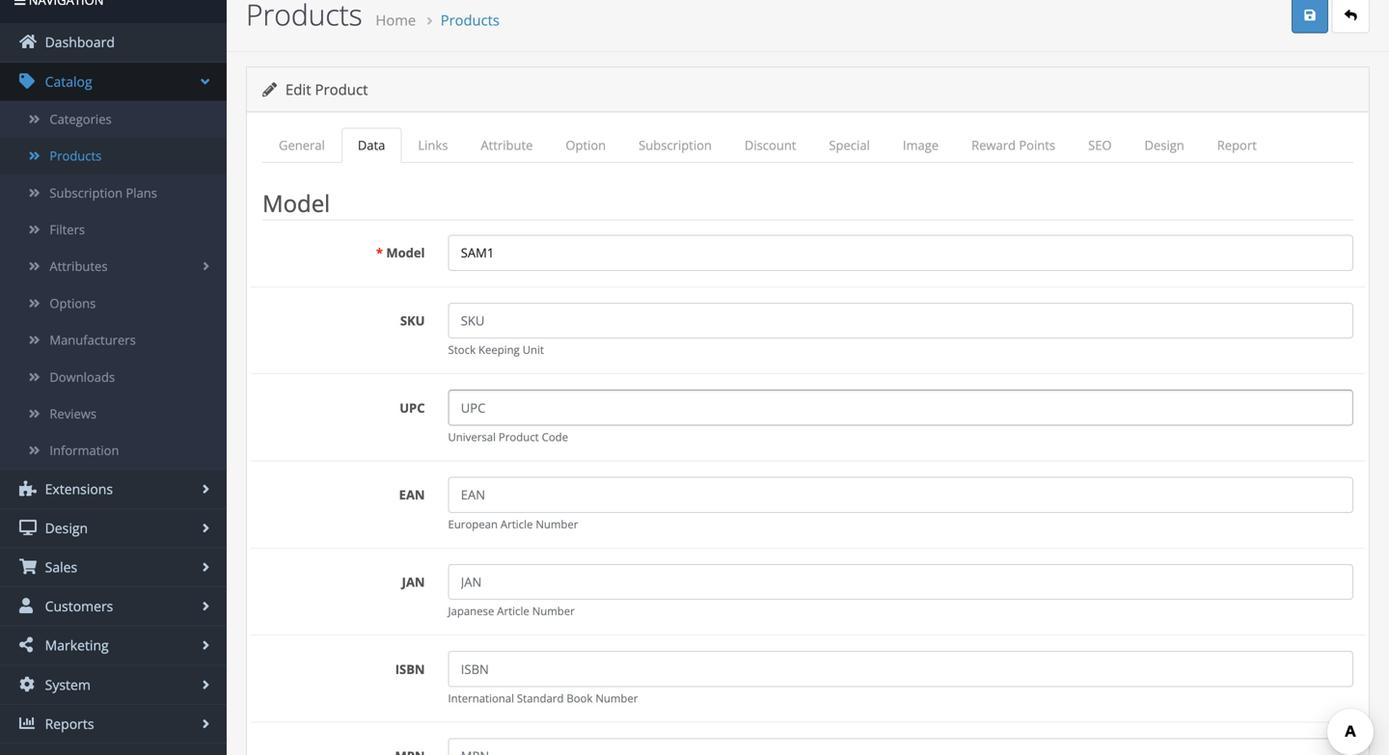 Task type: describe. For each thing, give the bounding box(es) containing it.
back image
[[1345, 9, 1358, 21]]

image link
[[887, 128, 956, 163]]

links link
[[402, 128, 465, 163]]

SKU text field
[[448, 303, 1354, 339]]

desktop image
[[19, 520, 37, 536]]

attributes
[[50, 258, 108, 275]]

Model text field
[[448, 235, 1354, 271]]

reward points link
[[956, 128, 1072, 163]]

sales
[[42, 558, 77, 577]]

save image
[[1305, 9, 1316, 21]]

EAN text field
[[448, 477, 1354, 513]]

catalog link
[[0, 63, 227, 101]]

special link
[[813, 128, 887, 163]]

bars image
[[14, 0, 25, 6]]

sku
[[400, 312, 425, 330]]

option link
[[550, 128, 623, 163]]

pencil alt image
[[263, 82, 277, 97]]

options
[[50, 295, 96, 312]]

universal product code
[[448, 430, 569, 445]]

european
[[448, 517, 498, 532]]

dashboard link
[[0, 23, 227, 62]]

1 vertical spatial design link
[[0, 510, 227, 548]]

tag image
[[19, 73, 37, 89]]

UPC text field
[[448, 390, 1354, 426]]

customers
[[42, 598, 113, 616]]

2 vertical spatial number
[[596, 692, 638, 707]]

international
[[448, 692, 514, 707]]

filters link
[[0, 211, 227, 248]]

japanese article number
[[448, 604, 575, 619]]

plans
[[126, 184, 157, 202]]

subscription link
[[623, 128, 729, 163]]

categories
[[50, 110, 112, 128]]

option
[[566, 137, 606, 154]]

0 horizontal spatial model
[[263, 188, 330, 219]]

stock keeping unit
[[448, 343, 544, 358]]

number for ean
[[536, 517, 579, 532]]

marketing
[[42, 637, 109, 655]]

filters
[[50, 221, 85, 238]]

stock
[[448, 343, 476, 358]]

article for ean
[[501, 517, 533, 532]]

book
[[567, 692, 593, 707]]

JAN text field
[[448, 564, 1354, 601]]

standard
[[517, 692, 564, 707]]

reports link
[[0, 705, 227, 744]]

downloads
[[50, 368, 115, 386]]

keeping
[[479, 343, 520, 358]]

reviews
[[50, 405, 97, 423]]

international standard book number
[[448, 692, 638, 707]]

edit
[[286, 79, 311, 99]]



Task type: vqa. For each thing, say whether or not it's contained in the screenshot.
"Marketing" link
yes



Task type: locate. For each thing, give the bounding box(es) containing it.
1 horizontal spatial products link
[[441, 10, 500, 30]]

edit product
[[282, 79, 368, 99]]

marketing link
[[0, 627, 227, 665]]

0 vertical spatial article
[[501, 517, 533, 532]]

general
[[279, 137, 325, 154]]

products for right products link
[[441, 10, 500, 30]]

attribute link
[[465, 128, 550, 163]]

seo link
[[1072, 128, 1129, 163]]

design
[[1145, 137, 1185, 154], [42, 519, 88, 538]]

1 vertical spatial number
[[533, 604, 575, 619]]

customers link
[[0, 588, 227, 626]]

extensions link
[[0, 470, 227, 509]]

data
[[358, 137, 385, 154]]

number right book
[[596, 692, 638, 707]]

attributes link
[[0, 248, 227, 285]]

number
[[536, 517, 579, 532], [533, 604, 575, 619], [596, 692, 638, 707]]

product left the code
[[499, 430, 539, 445]]

seo
[[1089, 137, 1112, 154]]

1 horizontal spatial products
[[441, 10, 500, 30]]

0 horizontal spatial subscription
[[50, 184, 123, 202]]

subscription for subscription
[[639, 137, 712, 154]]

links
[[418, 137, 448, 154]]

number right european at the bottom of page
[[536, 517, 579, 532]]

home image
[[19, 34, 37, 49]]

shopping cart image
[[19, 559, 37, 575]]

0 horizontal spatial product
[[315, 79, 368, 99]]

1 horizontal spatial product
[[499, 430, 539, 445]]

sales link
[[0, 549, 227, 587]]

discount link
[[729, 128, 813, 163]]

points
[[1020, 137, 1056, 154]]

manufacturers
[[50, 332, 136, 349]]

products link
[[441, 10, 500, 30], [0, 138, 227, 174]]

product right edit
[[315, 79, 368, 99]]

unit
[[523, 343, 544, 358]]

system
[[42, 676, 91, 694]]

information link
[[0, 433, 227, 469]]

universal
[[448, 430, 496, 445]]

system link
[[0, 666, 227, 705]]

1 vertical spatial products link
[[0, 138, 227, 174]]

products link up subscription plans
[[0, 138, 227, 174]]

downloads link
[[0, 359, 227, 396]]

1 horizontal spatial design
[[1145, 137, 1185, 154]]

0 vertical spatial number
[[536, 517, 579, 532]]

article
[[501, 517, 533, 532], [497, 604, 530, 619]]

design right seo
[[1145, 137, 1185, 154]]

subscription for subscription plans
[[50, 184, 123, 202]]

article right european at the bottom of page
[[501, 517, 533, 532]]

0 vertical spatial design
[[1145, 137, 1185, 154]]

number for jan
[[533, 604, 575, 619]]

1 vertical spatial model
[[386, 244, 425, 262]]

0 vertical spatial subscription
[[639, 137, 712, 154]]

jan
[[402, 574, 425, 591]]

data link
[[342, 128, 402, 163]]

special
[[830, 137, 870, 154]]

home
[[376, 10, 416, 30]]

home link
[[376, 10, 416, 30]]

products right 'home'
[[441, 10, 500, 30]]

attribute
[[481, 137, 533, 154]]

0 vertical spatial product
[[315, 79, 368, 99]]

0 horizontal spatial design
[[42, 519, 88, 538]]

0 vertical spatial model
[[263, 188, 330, 219]]

dashboard
[[42, 33, 115, 51]]

discount
[[745, 137, 797, 154]]

chart bar image
[[19, 716, 37, 732]]

0 horizontal spatial products link
[[0, 138, 227, 174]]

1 horizontal spatial subscription
[[639, 137, 712, 154]]

reports
[[42, 715, 94, 733]]

products
[[441, 10, 500, 30], [50, 147, 102, 165]]

0 horizontal spatial design link
[[0, 510, 227, 548]]

reward
[[972, 137, 1016, 154]]

subscription right "option"
[[639, 137, 712, 154]]

general link
[[263, 128, 342, 163]]

reviews link
[[0, 396, 227, 433]]

manufacturers link
[[0, 322, 227, 359]]

0 vertical spatial design link
[[1129, 128, 1201, 163]]

subscription up filters
[[50, 184, 123, 202]]

1 vertical spatial product
[[499, 430, 539, 445]]

ean
[[399, 487, 425, 504]]

report
[[1218, 137, 1258, 154]]

design link right seo
[[1129, 128, 1201, 163]]

product
[[315, 79, 368, 99], [499, 430, 539, 445]]

extensions
[[42, 480, 113, 498]]

report link
[[1201, 128, 1274, 163]]

model
[[263, 188, 330, 219], [386, 244, 425, 262]]

design link up sales link
[[0, 510, 227, 548]]

1 horizontal spatial model
[[386, 244, 425, 262]]

1 vertical spatial products
[[50, 147, 102, 165]]

subscription
[[639, 137, 712, 154], [50, 184, 123, 202]]

upc
[[400, 399, 425, 417]]

categories link
[[0, 101, 227, 138]]

product for universal
[[499, 430, 539, 445]]

model up sku
[[386, 244, 425, 262]]

information
[[50, 442, 119, 460]]

0 vertical spatial products link
[[441, 10, 500, 30]]

1 vertical spatial subscription
[[50, 184, 123, 202]]

0 vertical spatial products
[[441, 10, 500, 30]]

products down categories
[[50, 147, 102, 165]]

catalog
[[42, 72, 92, 91]]

products link right 'home'
[[441, 10, 500, 30]]

reward points
[[972, 137, 1056, 154]]

subscription plans link
[[0, 174, 227, 211]]

model down "general" link
[[263, 188, 330, 219]]

number right 'japanese'
[[533, 604, 575, 619]]

puzzle piece image
[[19, 481, 37, 496]]

image
[[903, 137, 939, 154]]

options link
[[0, 285, 227, 322]]

design right desktop image
[[42, 519, 88, 538]]

1 horizontal spatial design link
[[1129, 128, 1201, 163]]

product for edit
[[315, 79, 368, 99]]

user image
[[19, 599, 37, 614]]

share alt image
[[19, 638, 37, 653]]

subscription plans
[[50, 184, 157, 202]]

european article number
[[448, 517, 579, 532]]

japanese
[[448, 604, 495, 619]]

article for jan
[[497, 604, 530, 619]]

0 horizontal spatial products
[[50, 147, 102, 165]]

code
[[542, 430, 569, 445]]

1 vertical spatial design
[[42, 519, 88, 538]]

cog image
[[19, 677, 37, 692]]

design link
[[1129, 128, 1201, 163], [0, 510, 227, 548]]

article right 'japanese'
[[497, 604, 530, 619]]

products for the leftmost products link
[[50, 147, 102, 165]]

1 vertical spatial article
[[497, 604, 530, 619]]

isbn
[[395, 661, 425, 678]]

ISBN text field
[[448, 652, 1354, 688]]



